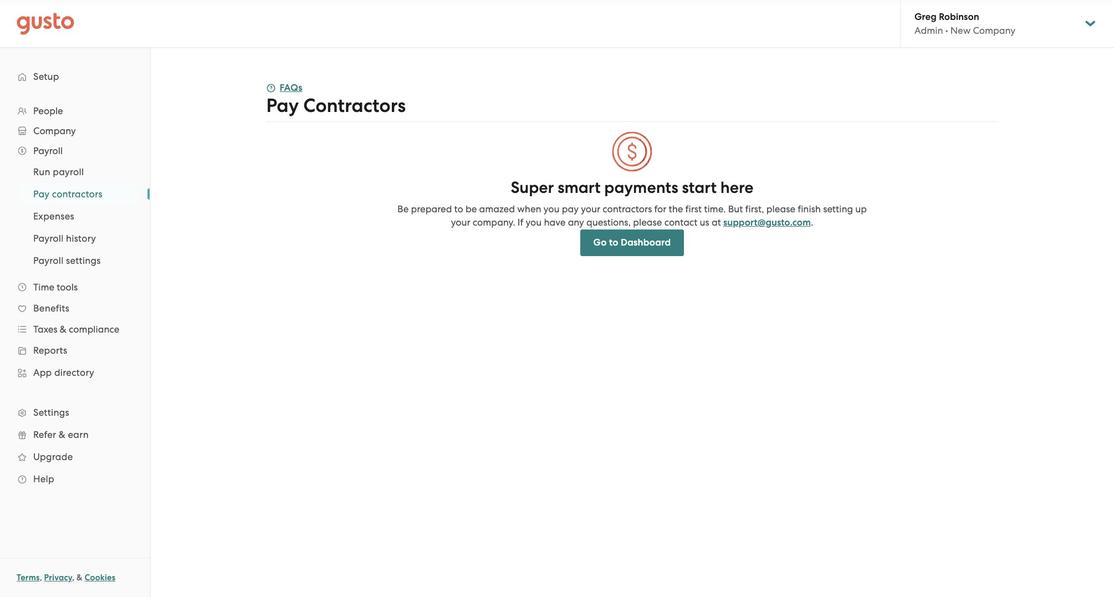 Task type: describe. For each thing, give the bounding box(es) containing it.
benefits link
[[11, 298, 139, 318]]

first
[[686, 204, 702, 215]]

run payroll link
[[20, 162, 139, 182]]

payroll
[[53, 166, 84, 177]]

support@gusto.com .
[[724, 217, 814, 228]]

company inside the company dropdown button
[[33, 125, 76, 136]]

when
[[518, 204, 542, 215]]

people button
[[11, 101, 139, 121]]

be prepared to be amazed when you pay your contractors for the first time. but first, please finish setting up your company. if you have any questions, please contact us at
[[398, 204, 867, 228]]

refer
[[33, 429, 56, 440]]

1 vertical spatial your
[[451, 217, 471, 228]]

start
[[682, 178, 717, 197]]

first,
[[746, 204, 765, 215]]

be
[[466, 204, 477, 215]]

people
[[33, 105, 63, 116]]

taxes & compliance
[[33, 324, 119, 335]]

have
[[544, 217, 566, 228]]

privacy link
[[44, 573, 72, 583]]

gusto navigation element
[[0, 48, 150, 508]]

2 vertical spatial &
[[77, 573, 83, 583]]

1 , from the left
[[40, 573, 42, 583]]

time tools button
[[11, 277, 139, 297]]

greg
[[915, 11, 937, 23]]

payroll for payroll history
[[33, 233, 64, 244]]

reports
[[33, 345, 67, 356]]

settings
[[33, 407, 69, 418]]

pay contractors
[[266, 94, 406, 117]]

taxes & compliance button
[[11, 319, 139, 339]]

app directory
[[33, 367, 94, 378]]

for
[[655, 204, 667, 215]]

terms
[[17, 573, 40, 583]]

home image
[[17, 12, 74, 35]]

earn
[[68, 429, 89, 440]]

upgrade
[[33, 451, 73, 462]]

app directory link
[[11, 363, 139, 383]]

smart
[[558, 178, 601, 197]]

& for earn
[[59, 429, 65, 440]]

time
[[33, 282, 54, 293]]

at
[[712, 217, 721, 228]]

list containing run payroll
[[0, 161, 150, 272]]

greg robinson admin • new company
[[915, 11, 1016, 36]]

amazed
[[479, 204, 515, 215]]

payroll history
[[33, 233, 96, 244]]

dashboard
[[621, 237, 671, 248]]

admin
[[915, 25, 944, 36]]

any
[[568, 217, 584, 228]]

the
[[669, 204, 683, 215]]

1 vertical spatial please
[[633, 217, 662, 228]]

contractors inside be prepared to be amazed when you pay your contractors for the first time. but first, please finish setting up your company. if you have any questions, please contact us at
[[603, 204, 652, 215]]

go to dashboard link
[[580, 230, 685, 256]]

to inside be prepared to be amazed when you pay your contractors for the first time. but first, please finish setting up your company. if you have any questions, please contact us at
[[454, 204, 463, 215]]

company.
[[473, 217, 516, 228]]

help
[[33, 474, 54, 485]]

payroll button
[[11, 141, 139, 161]]

pay for pay contractors
[[266, 94, 299, 117]]

payroll history link
[[20, 228, 139, 248]]

faqs
[[280, 82, 303, 94]]

1 horizontal spatial your
[[581, 204, 601, 215]]

upgrade link
[[11, 447, 139, 467]]

super smart payments start here
[[511, 178, 754, 197]]

taxes
[[33, 324, 57, 335]]

refer & earn link
[[11, 425, 139, 445]]

prepared
[[411, 204, 452, 215]]

illustration of a coin image
[[612, 131, 653, 172]]

faqs button
[[266, 82, 303, 95]]

1 vertical spatial you
[[526, 217, 542, 228]]

be
[[398, 204, 409, 215]]

pay
[[562, 204, 579, 215]]

support@gusto.com link
[[724, 217, 811, 228]]

pay contractors
[[33, 189, 103, 200]]

time.
[[704, 204, 726, 215]]

questions,
[[587, 217, 631, 228]]

if
[[518, 217, 524, 228]]

app
[[33, 367, 52, 378]]

help link
[[11, 469, 139, 489]]

.
[[811, 217, 814, 228]]

benefits
[[33, 303, 69, 314]]

run
[[33, 166, 50, 177]]

payroll for payroll
[[33, 145, 63, 156]]



Task type: vqa. For each thing, say whether or not it's contained in the screenshot.
Gusto navigation element
yes



Task type: locate. For each thing, give the bounding box(es) containing it.
pay down faqs
[[266, 94, 299, 117]]

1 horizontal spatial please
[[767, 204, 796, 215]]

you right if
[[526, 217, 542, 228]]

list
[[0, 101, 150, 490], [0, 161, 150, 272]]

payroll for payroll settings
[[33, 255, 64, 266]]

compliance
[[69, 324, 119, 335]]

contractors
[[52, 189, 103, 200], [603, 204, 652, 215]]

refer & earn
[[33, 429, 89, 440]]

payments
[[605, 178, 679, 197]]

1 vertical spatial &
[[59, 429, 65, 440]]

your up any
[[581, 204, 601, 215]]

0 vertical spatial your
[[581, 204, 601, 215]]

0 vertical spatial &
[[60, 324, 67, 335]]

0 horizontal spatial ,
[[40, 573, 42, 583]]

setup
[[33, 71, 59, 82]]

settings link
[[11, 403, 139, 423]]

cookies
[[85, 573, 116, 583]]

contractors inside pay contractors link
[[52, 189, 103, 200]]

settings
[[66, 255, 101, 266]]

tools
[[57, 282, 78, 293]]

list containing people
[[0, 101, 150, 490]]

company inside greg robinson admin • new company
[[973, 25, 1016, 36]]

1 list from the top
[[0, 101, 150, 490]]

terms , privacy , & cookies
[[17, 573, 116, 583]]

& right taxes
[[60, 324, 67, 335]]

1 horizontal spatial contractors
[[603, 204, 652, 215]]

contact
[[665, 217, 698, 228]]

payroll settings link
[[20, 251, 139, 271]]

time tools
[[33, 282, 78, 293]]

company right new
[[973, 25, 1016, 36]]

3 payroll from the top
[[33, 255, 64, 266]]

0 horizontal spatial pay
[[33, 189, 50, 200]]

support@gusto.com
[[724, 217, 811, 228]]

setup link
[[11, 67, 139, 87]]

here
[[721, 178, 754, 197]]

, left privacy
[[40, 573, 42, 583]]

please
[[767, 204, 796, 215], [633, 217, 662, 228]]

payroll inside payroll settings link
[[33, 255, 64, 266]]

0 horizontal spatial you
[[526, 217, 542, 228]]

terms link
[[17, 573, 40, 583]]

1 vertical spatial pay
[[33, 189, 50, 200]]

2 list from the top
[[0, 161, 150, 272]]

please up support@gusto.com .
[[767, 204, 796, 215]]

privacy
[[44, 573, 72, 583]]

0 horizontal spatial please
[[633, 217, 662, 228]]

0 vertical spatial please
[[767, 204, 796, 215]]

go to dashboard
[[594, 237, 671, 248]]

company button
[[11, 121, 139, 141]]

pay inside pay contractors link
[[33, 189, 50, 200]]

0 horizontal spatial to
[[454, 204, 463, 215]]

reports link
[[11, 340, 139, 360]]

1 vertical spatial company
[[33, 125, 76, 136]]

cookies button
[[85, 571, 116, 584]]

,
[[40, 573, 42, 583], [72, 573, 75, 583]]

payroll up time
[[33, 255, 64, 266]]

payroll up run
[[33, 145, 63, 156]]

1 horizontal spatial to
[[609, 237, 619, 248]]

0 horizontal spatial your
[[451, 217, 471, 228]]

super
[[511, 178, 554, 197]]

1 vertical spatial to
[[609, 237, 619, 248]]

1 horizontal spatial you
[[544, 204, 560, 215]]

0 horizontal spatial contractors
[[52, 189, 103, 200]]

2 payroll from the top
[[33, 233, 64, 244]]

& inside refer & earn link
[[59, 429, 65, 440]]

contractors down super smart payments start here
[[603, 204, 652, 215]]

your
[[581, 204, 601, 215], [451, 217, 471, 228]]

up
[[856, 204, 867, 215]]

contractors
[[303, 94, 406, 117]]

1 horizontal spatial ,
[[72, 573, 75, 583]]

company down people in the left top of the page
[[33, 125, 76, 136]]

go
[[594, 237, 607, 248]]

2 , from the left
[[72, 573, 75, 583]]

directory
[[54, 367, 94, 378]]

payroll down expenses
[[33, 233, 64, 244]]

0 vertical spatial contractors
[[52, 189, 103, 200]]

to
[[454, 204, 463, 215], [609, 237, 619, 248]]

finish
[[798, 204, 821, 215]]

to left "be"
[[454, 204, 463, 215]]

expenses
[[33, 211, 74, 222]]

1 horizontal spatial pay
[[266, 94, 299, 117]]

0 vertical spatial to
[[454, 204, 463, 215]]

robinson
[[939, 11, 980, 23]]

new
[[951, 25, 971, 36]]

1 vertical spatial payroll
[[33, 233, 64, 244]]

pay contractors link
[[20, 184, 139, 204]]

payroll settings
[[33, 255, 101, 266]]

to right go
[[609, 237, 619, 248]]

your down "be"
[[451, 217, 471, 228]]

but
[[729, 204, 743, 215]]

contractors down run payroll link
[[52, 189, 103, 200]]

pay for pay contractors
[[33, 189, 50, 200]]

& left earn
[[59, 429, 65, 440]]

0 horizontal spatial company
[[33, 125, 76, 136]]

please down for
[[633, 217, 662, 228]]

pay down run
[[33, 189, 50, 200]]

payroll inside the payroll history link
[[33, 233, 64, 244]]

you up have
[[544, 204, 560, 215]]

•
[[946, 25, 949, 36]]

0 vertical spatial you
[[544, 204, 560, 215]]

1 vertical spatial contractors
[[603, 204, 652, 215]]

0 vertical spatial pay
[[266, 94, 299, 117]]

& left cookies
[[77, 573, 83, 583]]

history
[[66, 233, 96, 244]]

expenses link
[[20, 206, 139, 226]]

& for compliance
[[60, 324, 67, 335]]

2 vertical spatial payroll
[[33, 255, 64, 266]]

& inside taxes & compliance "dropdown button"
[[60, 324, 67, 335]]

us
[[700, 217, 710, 228]]

company
[[973, 25, 1016, 36], [33, 125, 76, 136]]

0 vertical spatial company
[[973, 25, 1016, 36]]

pay
[[266, 94, 299, 117], [33, 189, 50, 200]]

0 vertical spatial payroll
[[33, 145, 63, 156]]

payroll inside dropdown button
[[33, 145, 63, 156]]

run payroll
[[33, 166, 84, 177]]

payroll
[[33, 145, 63, 156], [33, 233, 64, 244], [33, 255, 64, 266]]

1 horizontal spatial company
[[973, 25, 1016, 36]]

setting
[[824, 204, 853, 215]]

1 payroll from the top
[[33, 145, 63, 156]]

, left cookies
[[72, 573, 75, 583]]

you
[[544, 204, 560, 215], [526, 217, 542, 228]]



